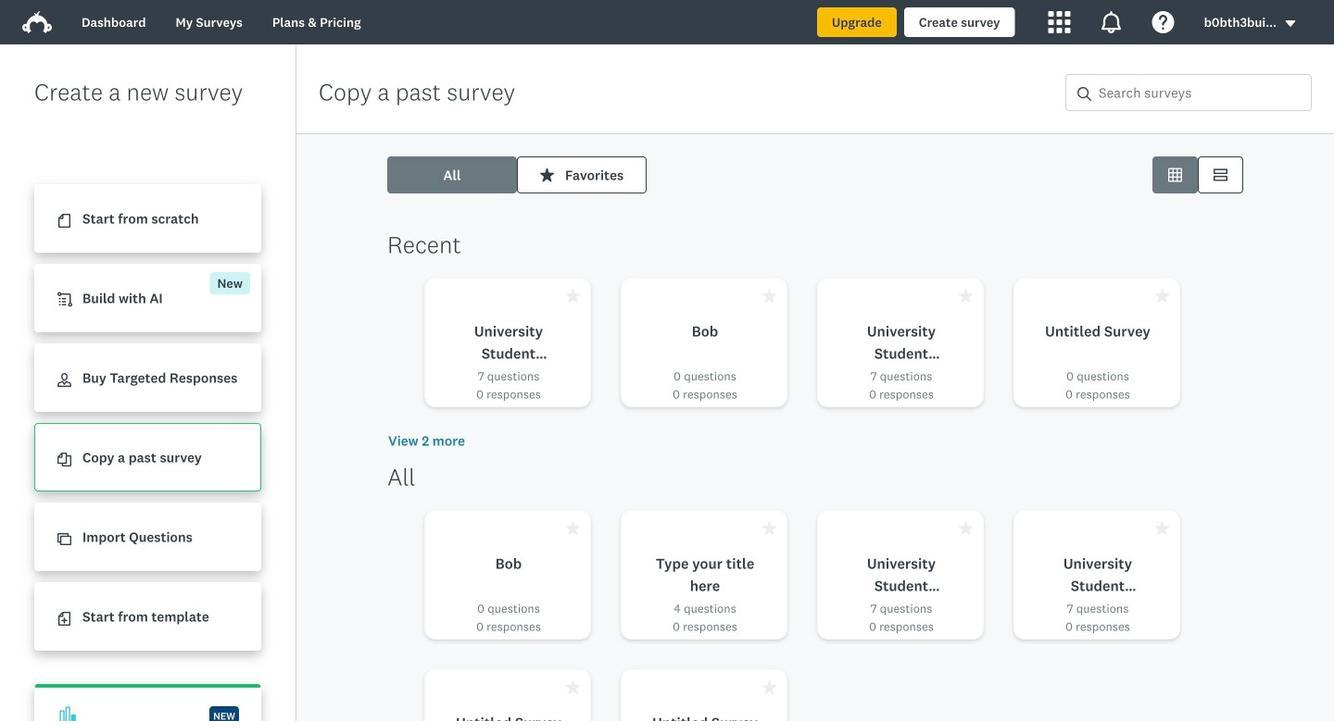 Task type: locate. For each thing, give the bounding box(es) containing it.
1 horizontal spatial starfilled image
[[1156, 289, 1170, 303]]

dropdown arrow icon image
[[1284, 17, 1297, 30], [1286, 20, 1296, 27]]

starfilled image
[[1156, 289, 1170, 303], [566, 522, 580, 536]]

1 vertical spatial starfilled image
[[566, 522, 580, 536]]

starfilled image
[[540, 168, 554, 182], [566, 289, 580, 303], [763, 289, 777, 303], [959, 289, 973, 303], [763, 522, 777, 536], [959, 522, 973, 536], [1156, 522, 1170, 536], [566, 681, 580, 695], [763, 681, 777, 695]]

documentclone image
[[57, 453, 71, 467]]

help icon image
[[1153, 11, 1175, 33]]

clone image
[[57, 533, 71, 547]]

grid image
[[1169, 168, 1183, 182]]

1 brand logo image from the top
[[22, 7, 52, 37]]

notification center icon image
[[1101, 11, 1123, 33]]

products icon image
[[1049, 11, 1071, 33], [1049, 11, 1071, 33]]

brand logo image
[[22, 7, 52, 37], [22, 11, 52, 33]]

user image
[[57, 374, 71, 388]]



Task type: vqa. For each thing, say whether or not it's contained in the screenshot.
2nd Folders ICON from the top
no



Task type: describe. For each thing, give the bounding box(es) containing it.
textboxmultiple image
[[1214, 168, 1228, 182]]

document image
[[57, 214, 71, 228]]

Search surveys field
[[1092, 75, 1311, 110]]

2 brand logo image from the top
[[22, 11, 52, 33]]

0 vertical spatial starfilled image
[[1156, 289, 1170, 303]]

documentplus image
[[57, 613, 71, 627]]

0 horizontal spatial starfilled image
[[566, 522, 580, 536]]

search image
[[1078, 87, 1092, 101]]



